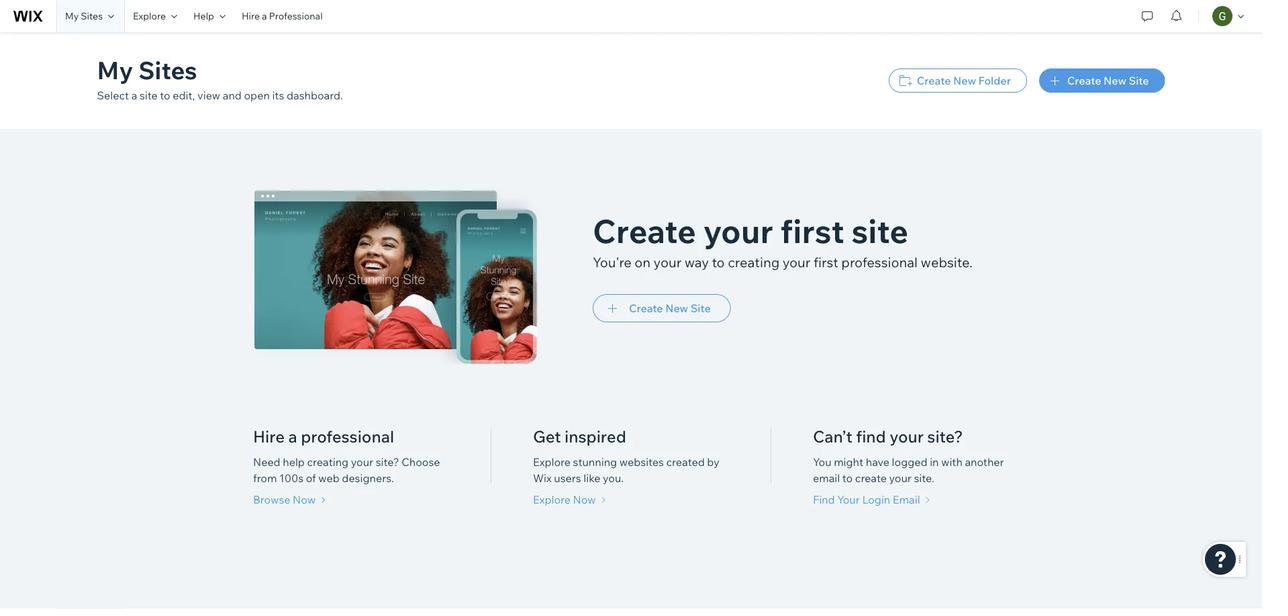 Task type: vqa. For each thing, say whether or not it's contained in the screenshot.


Task type: locate. For each thing, give the bounding box(es) containing it.
1 horizontal spatial a
[[262, 10, 267, 22]]

professional
[[842, 254, 918, 270], [301, 426, 394, 447]]

to down might
[[843, 471, 853, 485]]

0 horizontal spatial to
[[160, 89, 170, 102]]

your inside need help creating your site? choose from 100s of web designers.
[[351, 455, 373, 469]]

a left the professional
[[262, 10, 267, 22]]

browse
[[253, 493, 290, 506]]

1 horizontal spatial professional
[[842, 254, 918, 270]]

sites
[[81, 10, 103, 22], [139, 54, 197, 85]]

to for create
[[712, 254, 725, 270]]

1 horizontal spatial creating
[[728, 254, 780, 270]]

professional
[[269, 10, 323, 22]]

1 horizontal spatial now
[[573, 493, 596, 506]]

site?
[[928, 426, 964, 447], [376, 455, 399, 469]]

0 horizontal spatial professional
[[301, 426, 394, 447]]

sites for my sites
[[81, 10, 103, 22]]

2 horizontal spatial to
[[843, 471, 853, 485]]

0 vertical spatial create new site
[[1068, 74, 1149, 87]]

0 vertical spatial site
[[1129, 74, 1149, 87]]

create
[[917, 74, 951, 87], [1068, 74, 1102, 87], [593, 211, 696, 251], [629, 302, 663, 315]]

find
[[856, 426, 886, 447]]

0 horizontal spatial site
[[691, 302, 711, 315]]

hire right help button
[[242, 10, 260, 22]]

1 vertical spatial create new site button
[[593, 294, 731, 322]]

logged
[[892, 455, 928, 469]]

now for inspired
[[573, 493, 596, 506]]

like
[[584, 471, 601, 485]]

users
[[554, 471, 581, 485]]

1 vertical spatial site
[[852, 211, 909, 251]]

0 horizontal spatial create new site
[[629, 302, 711, 315]]

1 vertical spatial first
[[814, 254, 839, 270]]

1 now from the left
[[293, 493, 316, 506]]

sites inside my sites select a site to edit, view and open its dashboard.
[[139, 54, 197, 85]]

created
[[667, 455, 705, 469]]

1 horizontal spatial create new site
[[1068, 74, 1149, 87]]

0 horizontal spatial creating
[[307, 455, 349, 469]]

choose
[[402, 455, 440, 469]]

a
[[262, 10, 267, 22], [131, 89, 137, 102], [288, 426, 297, 447]]

create
[[856, 471, 887, 485]]

help
[[193, 10, 214, 22]]

0 horizontal spatial new
[[666, 302, 688, 315]]

1 vertical spatial explore
[[533, 455, 571, 469]]

dashboard.
[[287, 89, 343, 102]]

my
[[65, 10, 79, 22], [97, 54, 133, 85]]

by
[[707, 455, 720, 469]]

create inside button
[[917, 74, 951, 87]]

login
[[863, 493, 891, 506]]

a up help
[[288, 426, 297, 447]]

0 horizontal spatial create new site button
[[593, 294, 731, 322]]

2 now from the left
[[573, 493, 596, 506]]

1 vertical spatial create new site
[[629, 302, 711, 315]]

0 horizontal spatial sites
[[81, 10, 103, 22]]

0 vertical spatial explore
[[133, 10, 166, 22]]

0 horizontal spatial a
[[131, 89, 137, 102]]

now down like
[[573, 493, 596, 506]]

creating up web
[[307, 455, 349, 469]]

help
[[283, 455, 305, 469]]

site
[[1129, 74, 1149, 87], [691, 302, 711, 315]]

wix
[[533, 471, 552, 485]]

1 horizontal spatial to
[[712, 254, 725, 270]]

1 vertical spatial site?
[[376, 455, 399, 469]]

to inside "you might have logged in with another email to create your site."
[[843, 471, 853, 485]]

explore left help
[[133, 10, 166, 22]]

first
[[781, 211, 845, 251], [814, 254, 839, 270]]

hire for hire a professional
[[253, 426, 285, 447]]

find your login email
[[813, 493, 921, 506]]

1 horizontal spatial my
[[97, 54, 133, 85]]

explore up wix
[[533, 455, 571, 469]]

creating
[[728, 254, 780, 270], [307, 455, 349, 469]]

my sites select a site to edit, view and open its dashboard.
[[97, 54, 343, 102]]

1 vertical spatial hire
[[253, 426, 285, 447]]

1 horizontal spatial create new site button
[[1040, 69, 1166, 93]]

0 horizontal spatial now
[[293, 493, 316, 506]]

creating inside need help creating your site? choose from 100s of web designers.
[[307, 455, 349, 469]]

browse now
[[253, 493, 316, 506]]

get
[[533, 426, 561, 447]]

your inside "you might have logged in with another email to create your site."
[[890, 471, 912, 485]]

can't find your site?
[[813, 426, 964, 447]]

create your first site you're on your way to creating your first professional website.
[[593, 211, 973, 270]]

1 vertical spatial my
[[97, 54, 133, 85]]

new
[[954, 74, 976, 87], [1104, 74, 1127, 87], [666, 302, 688, 315]]

1 vertical spatial sites
[[139, 54, 197, 85]]

0 vertical spatial a
[[262, 10, 267, 22]]

2 vertical spatial a
[[288, 426, 297, 447]]

0 vertical spatial creating
[[728, 254, 780, 270]]

2 vertical spatial explore
[[533, 493, 571, 506]]

now
[[293, 493, 316, 506], [573, 493, 596, 506]]

hire
[[242, 10, 260, 22], [253, 426, 285, 447]]

way
[[685, 254, 709, 270]]

0 vertical spatial site?
[[928, 426, 964, 447]]

0 vertical spatial professional
[[842, 254, 918, 270]]

to inside create your first site you're on your way to creating your first professional website.
[[712, 254, 725, 270]]

creating right way
[[728, 254, 780, 270]]

to right way
[[712, 254, 725, 270]]

my inside my sites select a site to edit, view and open its dashboard.
[[97, 54, 133, 85]]

site? up with
[[928, 426, 964, 447]]

your
[[704, 211, 773, 251], [654, 254, 682, 270], [783, 254, 811, 270], [890, 426, 924, 447], [351, 455, 373, 469], [890, 471, 912, 485]]

in
[[930, 455, 939, 469]]

create new site
[[1068, 74, 1149, 87], [629, 302, 711, 315]]

1 vertical spatial creating
[[307, 455, 349, 469]]

view
[[198, 89, 220, 102]]

1 horizontal spatial sites
[[139, 54, 197, 85]]

1 horizontal spatial new
[[954, 74, 976, 87]]

2 vertical spatial to
[[843, 471, 853, 485]]

1 vertical spatial site
[[691, 302, 711, 315]]

explore inside the explore stunning websites created by wix users like you.
[[533, 455, 571, 469]]

0 vertical spatial my
[[65, 10, 79, 22]]

hire up need
[[253, 426, 285, 447]]

to
[[160, 89, 170, 102], [712, 254, 725, 270], [843, 471, 853, 485]]

to left edit,
[[160, 89, 170, 102]]

0 horizontal spatial site
[[140, 89, 158, 102]]

a right "select"
[[131, 89, 137, 102]]

my for my sites select a site to edit, view and open its dashboard.
[[97, 54, 133, 85]]

0 vertical spatial sites
[[81, 10, 103, 22]]

designers.
[[342, 471, 394, 485]]

create new site for topmost create new site button
[[1068, 74, 1149, 87]]

0 vertical spatial first
[[781, 211, 845, 251]]

you're
[[593, 254, 632, 270]]

and
[[223, 89, 242, 102]]

2 horizontal spatial a
[[288, 426, 297, 447]]

0 horizontal spatial my
[[65, 10, 79, 22]]

now down the of
[[293, 493, 316, 506]]

0 vertical spatial site
[[140, 89, 158, 102]]

explore down wix
[[533, 493, 571, 506]]

hire a professional
[[242, 10, 323, 22]]

website.
[[921, 254, 973, 270]]

1 vertical spatial a
[[131, 89, 137, 102]]

create new folder
[[917, 74, 1011, 87]]

websites
[[620, 455, 664, 469]]

hire for hire a professional
[[242, 10, 260, 22]]

0 vertical spatial hire
[[242, 10, 260, 22]]

1 horizontal spatial site
[[1129, 74, 1149, 87]]

a for hire a professional
[[262, 10, 267, 22]]

0 vertical spatial to
[[160, 89, 170, 102]]

site
[[140, 89, 158, 102], [852, 211, 909, 251]]

1 vertical spatial to
[[712, 254, 725, 270]]

help button
[[185, 0, 234, 32]]

create inside create your first site you're on your way to creating your first professional website.
[[593, 211, 696, 251]]

1 horizontal spatial site?
[[928, 426, 964, 447]]

site? up designers.
[[376, 455, 399, 469]]

hire a professional link
[[234, 0, 331, 32]]

select
[[97, 89, 129, 102]]

create new site button
[[1040, 69, 1166, 93], [593, 294, 731, 322]]

1 horizontal spatial site
[[852, 211, 909, 251]]

0 horizontal spatial site?
[[376, 455, 399, 469]]

explore
[[133, 10, 166, 22], [533, 455, 571, 469], [533, 493, 571, 506]]

site? inside need help creating your site? choose from 100s of web designers.
[[376, 455, 399, 469]]



Task type: describe. For each thing, give the bounding box(es) containing it.
site for topmost create new site button
[[1129, 74, 1149, 87]]

open
[[244, 89, 270, 102]]

2 horizontal spatial new
[[1104, 74, 1127, 87]]

from
[[253, 471, 277, 485]]

you.
[[603, 471, 624, 485]]

web
[[318, 471, 340, 485]]

to inside my sites select a site to edit, view and open its dashboard.
[[160, 89, 170, 102]]

my sites
[[65, 10, 103, 22]]

new inside button
[[954, 74, 976, 87]]

sites for my sites select a site to edit, view and open its dashboard.
[[139, 54, 197, 85]]

get inspired
[[533, 426, 627, 447]]

inspired
[[565, 426, 627, 447]]

might
[[834, 455, 864, 469]]

on
[[635, 254, 651, 270]]

its
[[272, 89, 284, 102]]

another
[[965, 455, 1004, 469]]

stunning
[[573, 455, 617, 469]]

with
[[942, 455, 963, 469]]

folder
[[979, 74, 1011, 87]]

of
[[306, 471, 316, 485]]

hire a professional
[[253, 426, 394, 447]]

need
[[253, 455, 280, 469]]

have
[[866, 455, 890, 469]]

find
[[813, 493, 835, 506]]

site inside my sites select a site to edit, view and open its dashboard.
[[140, 89, 158, 102]]

professional inside create your first site you're on your way to creating your first professional website.
[[842, 254, 918, 270]]

email
[[893, 493, 921, 506]]

explore for explore now
[[533, 493, 571, 506]]

my for my sites
[[65, 10, 79, 22]]

you might have logged in with another email to create your site.
[[813, 455, 1004, 485]]

100s
[[279, 471, 304, 485]]

create new folder button
[[889, 69, 1027, 93]]

site inside create your first site you're on your way to creating your first professional website.
[[852, 211, 909, 251]]

explore for explore
[[133, 10, 166, 22]]

explore now
[[533, 493, 596, 506]]

site for leftmost create new site button
[[691, 302, 711, 315]]

site.
[[914, 471, 935, 485]]

creating inside create your first site you're on your way to creating your first professional website.
[[728, 254, 780, 270]]

a inside my sites select a site to edit, view and open its dashboard.
[[131, 89, 137, 102]]

a for hire a professional
[[288, 426, 297, 447]]

create new site for leftmost create new site button
[[629, 302, 711, 315]]

now for a
[[293, 493, 316, 506]]

can't
[[813, 426, 853, 447]]

you
[[813, 455, 832, 469]]

explore stunning websites created by wix users like you.
[[533, 455, 720, 485]]

your
[[838, 493, 860, 506]]

email
[[813, 471, 840, 485]]

need help creating your site? choose from 100s of web designers.
[[253, 455, 440, 485]]

0 vertical spatial create new site button
[[1040, 69, 1166, 93]]

edit,
[[173, 89, 195, 102]]

explore for explore stunning websites created by wix users like you.
[[533, 455, 571, 469]]

to for you
[[843, 471, 853, 485]]

create your first site image
[[255, 191, 544, 364]]

1 vertical spatial professional
[[301, 426, 394, 447]]



